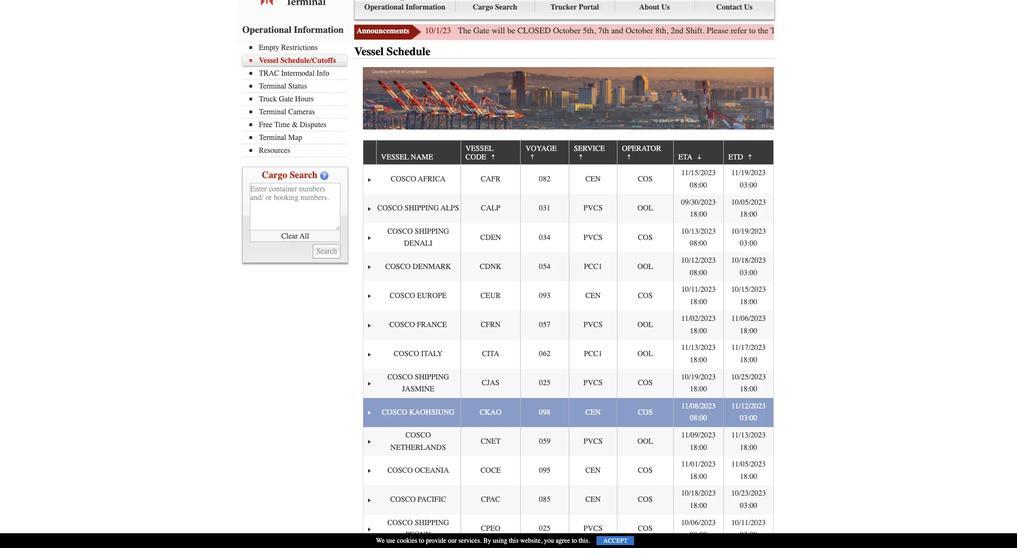 Task type: locate. For each thing, give the bounding box(es) containing it.
1 025 cell from the top
[[520, 369, 569, 399]]

18:00 inside 11/01/2023 18:00
[[690, 473, 707, 482]]

0 vertical spatial 11/13/2023
[[681, 344, 716, 353]]

08:00 inside 10/06/2023 08:00
[[690, 531, 707, 540]]

18:00 inside the 10/19/2023 18:00
[[690, 385, 707, 394]]

18:00 down 10/15/2023
[[740, 298, 757, 306]]

cos for 10/18/2023
[[638, 496, 653, 505]]

1 ool from the top
[[637, 204, 653, 213]]

cosco left pacific
[[390, 496, 416, 505]]

row containing cosco shipping jasmine
[[363, 369, 773, 399]]

11/05/2023
[[731, 461, 766, 469]]

gate left web
[[793, 25, 809, 36]]

row containing vessel code
[[363, 141, 773, 165]]

operational up 'empty' on the left
[[242, 24, 292, 35]]

18:00 up 11/02/2023
[[690, 298, 707, 306]]

information
[[406, 3, 445, 11], [294, 24, 344, 35]]

cen
[[585, 175, 601, 184], [585, 292, 601, 300], [585, 408, 601, 417], [585, 467, 601, 475], [585, 496, 601, 505]]

cfrn cell
[[460, 311, 520, 340]]

restrictions
[[281, 43, 318, 52]]

the left week.
[[960, 25, 970, 36]]

11/13/2023 down "11/12/2023 03:00" cell
[[731, 432, 766, 440]]

10/19/2023 up 11/08/2023
[[681, 373, 716, 382]]

18:00 down 11/05/2023
[[740, 473, 757, 482]]

please
[[707, 25, 729, 36]]

0 horizontal spatial the
[[758, 25, 768, 36]]

0 vertical spatial pcc1
[[584, 263, 602, 271]]

information up the restrictions
[[294, 24, 344, 35]]

11/09/2023 18:00
[[681, 432, 716, 452]]

gate
[[473, 25, 490, 36], [793, 25, 809, 36], [279, 95, 293, 103]]

cargo up 'will'
[[473, 3, 493, 11]]

085 cell
[[520, 486, 569, 515]]

1 horizontal spatial search
[[495, 3, 517, 11]]

1 horizontal spatial menu bar
[[354, 0, 775, 20]]

etd
[[728, 153, 743, 162]]

1 horizontal spatial information
[[406, 3, 445, 11]]

october right 'and'
[[626, 25, 653, 36]]

vessel down announcements
[[354, 45, 384, 58]]

1 cen from the top
[[585, 175, 601, 184]]

cosco for cosco shipping peony
[[387, 519, 413, 528]]

1 pvcs from the top
[[584, 204, 603, 213]]

11/05/2023 18:00 cell
[[723, 457, 773, 486]]

5 cen from the top
[[585, 496, 601, 505]]

1 horizontal spatial october
[[626, 25, 653, 36]]

cosco inside cosco shipping peony
[[387, 519, 413, 528]]

1 horizontal spatial operational
[[364, 3, 404, 11]]

1 for from the left
[[869, 25, 879, 36]]

18:00 inside 10/25/2023 18:00
[[740, 385, 757, 394]]

3 row from the top
[[363, 194, 773, 224]]

row containing 10/18/2023 18:00
[[363, 486, 773, 515]]

03:00 down 11/12/2023 at the bottom of the page
[[740, 415, 757, 423]]

4 row from the top
[[363, 224, 773, 253]]

pvcs cell for 09/30/2023
[[569, 194, 617, 224]]

ckao cell
[[460, 399, 520, 428]]

pvcs
[[584, 204, 603, 213], [584, 233, 603, 242], [584, 321, 603, 330], [584, 379, 603, 388], [584, 438, 603, 446], [584, 525, 603, 534]]

03:00 inside 11/19/2023 03:00
[[740, 181, 757, 190]]

11/19/2023
[[731, 169, 766, 178]]

0 horizontal spatial gate
[[279, 95, 293, 103]]

the right refer
[[758, 25, 768, 36]]

1 vertical spatial search
[[290, 170, 318, 181]]

0 vertical spatial truck
[[771, 25, 791, 36]]

8 cos from the top
[[638, 525, 653, 534]]

0 horizontal spatial hours
[[295, 95, 314, 103]]

6 cos from the top
[[638, 467, 653, 475]]

shipping
[[405, 204, 439, 213], [415, 227, 449, 236], [415, 373, 449, 382], [415, 519, 449, 528]]

1 vertical spatial operational information
[[242, 24, 344, 35]]

calp
[[481, 204, 500, 213]]

cos for 10/11/2023
[[638, 292, 653, 300]]

18:00 up the 10/19/2023 18:00
[[690, 356, 707, 365]]

1 vertical spatial hours
[[295, 95, 314, 103]]

03:00 up 10/15/2023
[[740, 269, 757, 277]]

cen for 093
[[585, 292, 601, 300]]

cnet
[[481, 438, 501, 446]]

row
[[363, 141, 773, 165], [363, 165, 773, 194], [363, 194, 773, 224], [363, 224, 773, 253], [363, 253, 773, 282], [363, 282, 773, 311], [363, 311, 773, 340], [363, 340, 773, 369], [363, 369, 773, 399], [363, 399, 773, 428], [363, 428, 773, 457], [363, 457, 773, 486], [363, 486, 773, 515], [363, 515, 773, 544], [363, 544, 773, 549]]

calp cell
[[460, 194, 520, 224]]

cen cell for 093
[[569, 282, 617, 311]]

1 vertical spatial 10/11/2023
[[731, 519, 766, 528]]

1 vertical spatial pcc1 cell
[[569, 340, 617, 369]]

03:00 inside 10/23/2023 03:00
[[740, 502, 757, 511]]

0 vertical spatial 025 cell
[[520, 369, 569, 399]]

tree grid
[[363, 141, 773, 549]]

cosco for cosco shipping denali
[[387, 227, 413, 236]]

truck right refer
[[771, 25, 791, 36]]

pcc1 cell
[[569, 253, 617, 282], [569, 340, 617, 369]]

ool cell
[[617, 194, 673, 224], [617, 253, 673, 282], [617, 311, 673, 340], [617, 340, 673, 369], [617, 428, 673, 457]]

pvcs cell for 10/13/2023
[[569, 224, 617, 253]]

cdnk cell
[[460, 253, 520, 282]]

18:00 down 11/06/2023
[[740, 327, 757, 336]]

18:00 inside 09/30/2023 18:00
[[690, 210, 707, 219]]

11/01/2023
[[681, 461, 716, 469]]

9 row from the top
[[363, 369, 773, 399]]

10/18/2023 down 11/01/2023 18:00 cell
[[681, 490, 716, 498]]

operational information up announcements
[[364, 3, 445, 11]]

1 vertical spatial 025
[[539, 525, 551, 534]]

0 vertical spatial cargo search
[[473, 3, 517, 11]]

trac
[[259, 69, 279, 78]]

search up be
[[495, 3, 517, 11]]

025 cell
[[520, 369, 569, 399], [520, 515, 569, 544]]

5 cos cell from the top
[[617, 399, 673, 428]]

shipping up 'denali'
[[415, 227, 449, 236]]

03:00 down 11/19/2023
[[740, 181, 757, 190]]

row containing cosco netherlands
[[363, 428, 773, 457]]

4 ool cell from the top
[[617, 340, 673, 369]]

shipping inside cosco shipping denali
[[415, 227, 449, 236]]

8 cos cell from the top
[[617, 515, 673, 544]]

terminal up resources
[[259, 134, 286, 142]]

0 horizontal spatial 11/13/2023
[[681, 344, 716, 353]]

03:00 for 10/23/2023 03:00
[[740, 502, 757, 511]]

10/23/2023
[[731, 490, 766, 498]]

4 cen from the top
[[585, 467, 601, 475]]

cosco down 'denali'
[[385, 263, 411, 271]]

3 cos from the top
[[638, 292, 653, 300]]

3 pvcs from the top
[[584, 321, 603, 330]]

095 cell
[[520, 457, 569, 486]]

cosco inside cosco netherlands
[[406, 432, 431, 440]]

terminal down trac
[[259, 82, 286, 91]]

18:00 down "11/09/2023"
[[690, 444, 707, 452]]

map
[[288, 134, 302, 142]]

08:00 down 11/08/2023
[[690, 415, 707, 423]]

1 03:00 from the top
[[740, 181, 757, 190]]

6 pvcs from the top
[[584, 525, 603, 534]]

cosco for cosco netherlands
[[406, 432, 431, 440]]

us for contact us
[[744, 3, 753, 11]]

vessel inside empty restrictions vessel schedule/cutoffs trac intermodal info terminal status truck gate hours terminal cameras free time & disputes terminal map resources
[[259, 56, 279, 65]]

shipping for alps
[[405, 204, 439, 213]]

0 horizontal spatial 10/18/2023
[[681, 490, 716, 498]]

cos cell for 11/01/2023
[[617, 457, 673, 486]]

2 horizontal spatial gate
[[793, 25, 809, 36]]

11/13/2023 down '11/02/2023 18:00' cell
[[681, 344, 716, 353]]

10/11/2023 down 10/12/2023 08:00 cell
[[681, 286, 716, 294]]

3 03:00 from the top
[[740, 269, 757, 277]]

us inside about us link
[[661, 3, 670, 11]]

row group
[[363, 165, 773, 549]]

vessel left name
[[381, 153, 409, 162]]

1 vertical spatial menu bar
[[242, 42, 352, 157]]

18:00 down 11/01/2023
[[690, 473, 707, 482]]

0 horizontal spatial vessel
[[259, 56, 279, 65]]

2 ool cell from the top
[[617, 253, 673, 282]]

1 horizontal spatial 10/19/2023
[[731, 227, 766, 236]]

1 vertical spatial terminal
[[259, 108, 286, 116]]

4 08:00 from the top
[[690, 415, 707, 423]]

0 vertical spatial 025
[[539, 379, 551, 388]]

1 horizontal spatial operational information
[[364, 3, 445, 11]]

08:00 for 11/08/2023 08:00
[[690, 415, 707, 423]]

1 pcc1 from the top
[[584, 263, 602, 271]]

18:00 for 10/25/2023 18:00 cell
[[740, 385, 757, 394]]

10/18/2023 18:00 cell
[[673, 486, 723, 515]]

services.
[[459, 537, 482, 546]]

cos for 10/19/2023
[[638, 379, 653, 388]]

6 cos cell from the top
[[617, 457, 673, 486]]

october left the 5th,
[[553, 25, 581, 36]]

2 025 from the top
[[539, 525, 551, 534]]

cosco kaohsiung cell
[[376, 399, 460, 428]]

cos for 11/01/2023
[[638, 467, 653, 475]]

cosco left italy on the left bottom of the page
[[394, 350, 419, 359]]

cos for 10/06/2023
[[638, 525, 653, 534]]

0 vertical spatial pcc1 cell
[[569, 253, 617, 282]]

11/13/2023 for top 11/13/2023 18:00 cell
[[681, 344, 716, 353]]

shipping inside cosco shipping peony
[[415, 519, 449, 528]]

coce
[[481, 467, 501, 475]]

vessel up trac
[[259, 56, 279, 65]]

1 cen cell from the top
[[569, 165, 617, 194]]

4 cos cell from the top
[[617, 369, 673, 399]]

6 cell from the left
[[673, 544, 723, 549]]

025 down 062 cell
[[539, 379, 551, 388]]

search down resources link on the top left of page
[[290, 170, 318, 181]]

3 cell from the left
[[520, 544, 569, 549]]

cen for 095
[[585, 467, 601, 475]]

cosco down vessel name
[[391, 175, 416, 184]]

for right details
[[948, 25, 958, 36]]

11/13/2023 18:00 for top 11/13/2023 18:00 cell
[[681, 344, 716, 365]]

1 us from the left
[[661, 3, 670, 11]]

10/06/2023 08:00
[[681, 519, 716, 540]]

ool for 11/09/2023
[[637, 438, 653, 446]]

10/19/2023 03:00 cell
[[723, 224, 773, 253]]

18:00 for 11/06/2023 18:00 cell
[[740, 327, 757, 336]]

1 horizontal spatial 10/11/2023
[[731, 519, 766, 528]]

10/23/2023 03:00 cell
[[723, 486, 773, 515]]

0 horizontal spatial truck
[[259, 95, 277, 103]]

18:00 up 11/05/2023
[[740, 444, 757, 452]]

cosco shipping jasmine cell
[[376, 369, 460, 399]]

cosco up cookies
[[387, 519, 413, 528]]

cosco shipping denali
[[387, 227, 449, 248]]

netherlands
[[390, 444, 446, 452]]

18:00 inside 10/18/2023 18:00
[[690, 502, 707, 511]]

0 vertical spatial operational
[[364, 3, 404, 11]]

6 row from the top
[[363, 282, 773, 311]]

cos for 10/13/2023
[[638, 233, 653, 242]]

03:00 for 10/19/2023 03:00
[[740, 240, 757, 248]]

11/02/2023 18:00 cell
[[673, 311, 723, 340]]

11/13/2023 18:00 up 11/05/2023
[[731, 432, 766, 452]]

cargo down resources
[[262, 170, 287, 181]]

cos cell
[[617, 165, 673, 194], [617, 224, 673, 253], [617, 282, 673, 311], [617, 369, 673, 399], [617, 399, 673, 428], [617, 457, 673, 486], [617, 486, 673, 515], [617, 515, 673, 544]]

us for about us
[[661, 3, 670, 11]]

18:00 for 11/05/2023 18:00 cell
[[740, 473, 757, 482]]

18:00 for 10/19/2023 18:00 cell
[[690, 385, 707, 394]]

18:00 inside the 11/09/2023 18:00
[[690, 444, 707, 452]]

5 cos from the top
[[638, 408, 653, 417]]

08:00
[[690, 181, 707, 190], [690, 240, 707, 248], [690, 269, 707, 277], [690, 415, 707, 423], [690, 531, 707, 540]]

18:00 inside 11/17/2023 18:00
[[740, 356, 757, 365]]

ool for 10/12/2023
[[637, 263, 653, 271]]

03:00 inside 10/18/2023 03:00
[[740, 269, 757, 277]]

11/13/2023 18:00 cell up 11/05/2023
[[723, 428, 773, 457]]

08:00 down 10/13/2023 at the right of the page
[[690, 240, 707, 248]]

11/13/2023 18:00 cell
[[673, 340, 723, 369], [723, 428, 773, 457]]

0 horizontal spatial 10/19/2023
[[681, 373, 716, 382]]

2 cos cell from the top
[[617, 224, 673, 253]]

clear all button
[[250, 231, 340, 242]]

03:00 up 10/18/2023 03:00 at the right of page
[[740, 240, 757, 248]]

1 vertical spatial 10/19/2023
[[681, 373, 716, 382]]

10/19/2023 18:00
[[681, 373, 716, 394]]

2 october from the left
[[626, 25, 653, 36]]

closed
[[517, 25, 551, 36]]

0 vertical spatial 10/18/2023
[[731, 257, 766, 265]]

2 us from the left
[[744, 3, 753, 11]]

hours up 'cameras'
[[295, 95, 314, 103]]

1 horizontal spatial for
[[948, 25, 958, 36]]

2nd
[[671, 25, 684, 36]]

cosco left europe
[[390, 292, 415, 300]]

14 row from the top
[[363, 515, 773, 544]]

10/06/2023
[[681, 519, 716, 528]]

1 horizontal spatial hours
[[811, 25, 832, 36]]

5 pvcs cell from the top
[[569, 428, 617, 457]]

pvcs cell for 10/19/2023
[[569, 369, 617, 399]]

1 horizontal spatial 11/13/2023 18:00
[[731, 432, 766, 452]]

to right refer
[[749, 25, 756, 36]]

operational inside menu bar
[[364, 3, 404, 11]]

gate inside empty restrictions vessel schedule/cutoffs trac intermodal info terminal status truck gate hours terminal cameras free time & disputes terminal map resources
[[279, 95, 293, 103]]

0 vertical spatial 10/11/2023
[[681, 286, 716, 294]]

cos for 11/15/2023
[[638, 175, 653, 184]]

4 03:00 from the top
[[740, 415, 757, 423]]

5th,
[[583, 25, 596, 36]]

0 vertical spatial cargo
[[473, 3, 493, 11]]

cosco for cosco shipping jasmine
[[387, 373, 413, 382]]

08:00 inside 11/08/2023 08:00
[[690, 415, 707, 423]]

to right cookies
[[419, 537, 424, 546]]

11/15/2023
[[681, 169, 716, 178]]

18:00 up 10/06/2023
[[690, 502, 707, 511]]

12 row from the top
[[363, 457, 773, 486]]

18:00 down 10/25/2023
[[740, 385, 757, 394]]

7 cos from the top
[[638, 496, 653, 505]]

054
[[539, 263, 551, 271]]

7 row from the top
[[363, 311, 773, 340]]

menu bar
[[354, 0, 775, 20], [242, 42, 352, 157]]

1 pcc1 cell from the top
[[569, 253, 617, 282]]

03:00 inside 11/12/2023 03:00
[[740, 415, 757, 423]]

0 vertical spatial search
[[495, 3, 517, 11]]

031 cell
[[520, 194, 569, 224]]

cargo search down resources link on the top left of page
[[262, 170, 318, 181]]

2 pvcs cell from the top
[[569, 224, 617, 253]]

cosco for cosco italy
[[394, 350, 419, 359]]

row group containing 11/15/2023 08:00
[[363, 165, 773, 549]]

15 row from the top
[[363, 544, 773, 549]]

18:00 for 11/17/2023 18:00 cell
[[740, 356, 757, 365]]

cden
[[480, 233, 501, 242]]

cen cell
[[569, 165, 617, 194], [569, 282, 617, 311], [569, 399, 617, 428], [569, 457, 617, 486], [569, 486, 617, 515]]

025 cell for cjas
[[520, 369, 569, 399]]

information inside menu bar
[[406, 3, 445, 11]]

08:00 down 10/06/2023
[[690, 531, 707, 540]]

0 horizontal spatial 11/13/2023 18:00
[[681, 344, 716, 365]]

2 pvcs from the top
[[584, 233, 603, 242]]

034 cell
[[520, 224, 569, 253]]

our
[[448, 537, 457, 546]]

1 horizontal spatial the
[[960, 25, 970, 36]]

5 ool from the top
[[637, 438, 653, 446]]

cosco down the netherlands
[[387, 467, 413, 475]]

1 vertical spatial pcc1
[[584, 350, 602, 359]]

2 cen cell from the top
[[569, 282, 617, 311]]

2 row from the top
[[363, 165, 773, 194]]

for right page
[[869, 25, 879, 36]]

shipping inside "cosco shipping jasmine"
[[415, 373, 449, 382]]

10/11/2023
[[681, 286, 716, 294], [731, 519, 766, 528]]

1 the from the left
[[758, 25, 768, 36]]

ool for 11/02/2023
[[637, 321, 653, 330]]

03:00 inside 10/11/2023 03:00
[[740, 531, 757, 540]]

pcc1 for 062
[[584, 350, 602, 359]]

cen for 085
[[585, 496, 601, 505]]

18:00 down 10/05/2023
[[740, 210, 757, 219]]

operational up announcements
[[364, 3, 404, 11]]

0 vertical spatial 11/13/2023 18:00
[[681, 344, 716, 365]]

cosco inside cosco shipping denali
[[387, 227, 413, 236]]

3 cos cell from the top
[[617, 282, 673, 311]]

4 pvcs from the top
[[584, 379, 603, 388]]

0 horizontal spatial vessel
[[381, 153, 409, 162]]

us
[[661, 3, 670, 11], [744, 3, 753, 11]]

1 vertical spatial truck
[[259, 95, 277, 103]]

2 pcc1 cell from the top
[[569, 340, 617, 369]]

025 for cjas
[[539, 379, 551, 388]]

1 08:00 from the top
[[690, 181, 707, 190]]

operator
[[622, 144, 661, 153]]

cosco down the jasmine
[[382, 408, 407, 417]]

1 horizontal spatial vessel
[[466, 144, 493, 153]]

4 pvcs cell from the top
[[569, 369, 617, 399]]

3 ool cell from the top
[[617, 311, 673, 340]]

cameras
[[288, 108, 315, 116]]

10 row from the top
[[363, 399, 773, 428]]

18:00 down 09/30/2023
[[690, 210, 707, 219]]

3 cen from the top
[[585, 408, 601, 417]]

you
[[544, 537, 554, 546]]

2 cen from the top
[[585, 292, 601, 300]]

cosco for cosco kaohsiung
[[382, 408, 407, 417]]

us right contact
[[744, 3, 753, 11]]

cpeo
[[481, 525, 500, 534]]

11/17/2023 18:00 cell
[[723, 340, 773, 369]]

cosco shipping peony
[[387, 519, 449, 540]]

10/18/2023 for 03:00
[[731, 257, 766, 265]]

cosco left france
[[389, 321, 415, 330]]

cookies
[[397, 537, 417, 546]]

18:00 for '11/02/2023 18:00' cell
[[690, 327, 707, 336]]

cen cell for 085
[[569, 486, 617, 515]]

082
[[539, 175, 551, 184]]

18:00 for "10/15/2023 18:00" "cell"
[[740, 298, 757, 306]]

5 08:00 from the top
[[690, 531, 707, 540]]

cosco shipping jasmine
[[387, 373, 449, 394]]

8 row from the top
[[363, 340, 773, 369]]

ckao
[[480, 408, 501, 417]]

1 vertical spatial operational
[[242, 24, 292, 35]]

0 horizontal spatial us
[[661, 3, 670, 11]]

pvcs cell for 11/09/2023
[[569, 428, 617, 457]]

further
[[881, 25, 905, 36]]

10/18/2023 18:00
[[681, 490, 716, 511]]

1 october from the left
[[553, 25, 581, 36]]

10/25/2023 18:00 cell
[[723, 369, 773, 399]]

03:00 down 10/23/2023 03:00 cell
[[740, 531, 757, 540]]

0 vertical spatial information
[[406, 3, 445, 11]]

cargo inside menu bar
[[473, 3, 493, 11]]

2 vertical spatial terminal
[[259, 134, 286, 142]]

5 pvcs from the top
[[584, 438, 603, 446]]

10/11/2023 inside 10/11/2023 18:00 cell
[[681, 286, 716, 294]]

3 08:00 from the top
[[690, 269, 707, 277]]

10/15/2023
[[731, 286, 766, 294]]

7th
[[598, 25, 609, 36]]

october
[[553, 25, 581, 36], [626, 25, 653, 36]]

10/05/2023 18:00 cell
[[723, 194, 773, 224]]

11/13/2023 18:00 for bottom 11/13/2023 18:00 cell
[[731, 432, 766, 452]]

0 vertical spatial menu bar
[[354, 0, 775, 20]]

cpeo cell
[[460, 515, 520, 544]]

1 horizontal spatial cargo search
[[473, 3, 517, 11]]

us right about
[[661, 3, 670, 11]]

10/11/2023 18:00
[[681, 286, 716, 306]]

cosco europe cell
[[376, 282, 460, 311]]

11/13/2023 18:00 down '11/02/2023 18:00' cell
[[681, 344, 716, 365]]

0 horizontal spatial operational
[[242, 24, 292, 35]]

2 03:00 from the top
[[740, 240, 757, 248]]

1 horizontal spatial us
[[744, 3, 753, 11]]

08:00 inside 10/12/2023 08:00
[[690, 269, 707, 277]]

7 cos cell from the top
[[617, 486, 673, 515]]

1 cos cell from the top
[[617, 165, 673, 194]]

0 horizontal spatial 10/11/2023
[[681, 286, 716, 294]]

accept button
[[597, 537, 634, 546]]

1 vertical spatial cargo
[[262, 170, 287, 181]]

11/09/2023 18:00 cell
[[673, 428, 723, 457]]

1 vertical spatial information
[[294, 24, 344, 35]]

gate right the
[[473, 25, 490, 36]]

1 horizontal spatial 10/18/2023
[[731, 257, 766, 265]]

1 horizontal spatial cargo
[[473, 3, 493, 11]]

0 horizontal spatial cargo search
[[262, 170, 318, 181]]

0 horizontal spatial for
[[869, 25, 879, 36]]

vessel
[[466, 144, 493, 153], [381, 153, 409, 162]]

0 horizontal spatial menu bar
[[242, 42, 352, 157]]

cosco netherlands
[[390, 432, 446, 452]]

cosco down cosco africa cell
[[377, 204, 403, 213]]

clear all
[[281, 232, 309, 241]]

voyage
[[525, 144, 557, 153]]

5 cen cell from the top
[[569, 486, 617, 515]]

truck down trac
[[259, 95, 277, 103]]

cosco for cosco pacific
[[390, 496, 416, 505]]

we
[[376, 537, 385, 546]]

cos cell for 11/08/2023
[[617, 399, 673, 428]]

5 ool cell from the top
[[617, 428, 673, 457]]

using
[[493, 537, 507, 546]]

3 ool from the top
[[637, 321, 653, 330]]

ool
[[637, 204, 653, 213], [637, 263, 653, 271], [637, 321, 653, 330], [637, 350, 653, 359], [637, 438, 653, 446]]

08:00 for 10/12/2023 08:00
[[690, 269, 707, 277]]

1 horizontal spatial 11/13/2023
[[731, 432, 766, 440]]

08:00 inside 10/13/2023 08:00
[[690, 240, 707, 248]]

1 vertical spatial 10/18/2023
[[681, 490, 716, 498]]

5 row from the top
[[363, 253, 773, 282]]

refer
[[731, 25, 747, 36]]

18:00 up 11/08/2023
[[690, 385, 707, 394]]

2 cos from the top
[[638, 233, 653, 242]]

1 vertical spatial 025 cell
[[520, 515, 569, 544]]

row containing cosco shipping peony
[[363, 515, 773, 544]]

shipping for denali
[[415, 227, 449, 236]]

1 025 from the top
[[539, 379, 551, 388]]

11/13/2023 18:00
[[681, 344, 716, 365], [731, 432, 766, 452]]

18:00 inside 10/15/2023 18:00
[[740, 298, 757, 306]]

11/12/2023
[[731, 402, 766, 411]]

cos cell for 10/19/2023
[[617, 369, 673, 399]]

cosco up the jasmine
[[387, 373, 413, 382]]

shipping up the jasmine
[[415, 373, 449, 382]]

cosco inside "cosco shipping jasmine"
[[387, 373, 413, 382]]

11/01/2023 18:00 cell
[[673, 457, 723, 486]]

cell
[[376, 544, 460, 549], [460, 544, 520, 549], [520, 544, 569, 549], [569, 544, 617, 549], [617, 544, 673, 549], [673, 544, 723, 549], [723, 544, 773, 549]]

4 cos from the top
[[638, 379, 653, 388]]

hours left web
[[811, 25, 832, 36]]

03:00 down 10/23/2023
[[740, 502, 757, 511]]

2 08:00 from the top
[[690, 240, 707, 248]]

03:00 for 11/12/2023 03:00
[[740, 415, 757, 423]]

13 row from the top
[[363, 486, 773, 515]]

shipping inside cosco shipping alps cell
[[405, 204, 439, 213]]

10/18/2023 down 10/19/2023 03:00 cell
[[731, 257, 766, 265]]

0 vertical spatial terminal
[[259, 82, 286, 91]]

pvcs for 11/09/2023
[[584, 438, 603, 446]]

10/11/2023 inside 10/11/2023 03:00 cell
[[731, 519, 766, 528]]

10/11/2023 down 10/23/2023 03:00 cell
[[731, 519, 766, 528]]

1 horizontal spatial gate
[[473, 25, 490, 36]]

3 pvcs cell from the top
[[569, 311, 617, 340]]

18:00 inside the 10/11/2023 18:00
[[690, 298, 707, 306]]

3 cen cell from the top
[[569, 399, 617, 428]]

18:00
[[690, 210, 707, 219], [740, 210, 757, 219], [690, 298, 707, 306], [740, 298, 757, 306], [690, 327, 707, 336], [740, 327, 757, 336], [690, 356, 707, 365], [740, 356, 757, 365], [690, 385, 707, 394], [740, 385, 757, 394], [690, 444, 707, 452], [740, 444, 757, 452], [690, 473, 707, 482], [740, 473, 757, 482], [690, 502, 707, 511]]

cosco up the netherlands
[[406, 432, 431, 440]]

18:00 down 11/02/2023
[[690, 327, 707, 336]]

3 terminal from the top
[[259, 134, 286, 142]]

11/13/2023 18:00 cell up the 10/19/2023 18:00
[[673, 340, 723, 369]]

025 up 'you' on the bottom of the page
[[539, 525, 551, 534]]

18:00 for bottom 11/13/2023 18:00 cell
[[740, 444, 757, 452]]

09/30/2023
[[681, 198, 716, 207]]

18:00 inside "10/05/2023 18:00"
[[740, 210, 757, 219]]

11 row from the top
[[363, 428, 773, 457]]

03:00 for 10/18/2023 03:00
[[740, 269, 757, 277]]

to left this.
[[572, 537, 577, 546]]

2 pcc1 from the top
[[584, 350, 602, 359]]

vessel schedule
[[354, 45, 430, 58]]

None submit
[[313, 245, 340, 259]]

cen cell for 095
[[569, 457, 617, 486]]

5 03:00 from the top
[[740, 502, 757, 511]]

cen cell for 082
[[569, 165, 617, 194]]

italy
[[421, 350, 443, 359]]

18:00 for 10/05/2023 18:00 cell
[[740, 210, 757, 219]]

shipping left the alps
[[405, 204, 439, 213]]

operational information up empty restrictions link
[[242, 24, 344, 35]]

6 pvcs cell from the top
[[569, 515, 617, 544]]

6 03:00 from the top
[[740, 531, 757, 540]]

trucker
[[550, 3, 577, 11]]

18:00 inside 11/06/2023 18:00
[[740, 327, 757, 336]]

cosco for cosco denmark
[[385, 263, 411, 271]]

vessel up cafr
[[466, 144, 493, 153]]

us inside contact us link
[[744, 3, 753, 11]]

08:00 down 10/12/2023
[[690, 269, 707, 277]]

03:00 inside "10/19/2023 03:00"
[[740, 240, 757, 248]]

1 row from the top
[[363, 141, 773, 165]]

be
[[507, 25, 515, 36]]

shipping up peony
[[415, 519, 449, 528]]

0 horizontal spatial search
[[290, 170, 318, 181]]

10/06/2023 08:00 cell
[[673, 515, 723, 544]]

18:00 inside 11/02/2023 18:00
[[690, 327, 707, 336]]

pvcs cell
[[569, 194, 617, 224], [569, 224, 617, 253], [569, 311, 617, 340], [569, 369, 617, 399], [569, 428, 617, 457], [569, 515, 617, 544]]

4 cen cell from the top
[[569, 457, 617, 486]]

2 025 cell from the top
[[520, 515, 569, 544]]

information up 10/1/23
[[406, 3, 445, 11]]

cargo search up 'will'
[[473, 3, 517, 11]]

cosco netherlands cell
[[376, 428, 460, 457]]

025 cell down 085
[[520, 515, 569, 544]]

cen for 098
[[585, 408, 601, 417]]

18:00 for 11/01/2023 18:00 cell
[[690, 473, 707, 482]]

10/05/2023
[[731, 198, 766, 207]]

truck
[[771, 25, 791, 36], [259, 95, 277, 103]]

terminal
[[259, 82, 286, 91], [259, 108, 286, 116], [259, 134, 286, 142]]

1 vertical spatial 11/13/2023
[[731, 432, 766, 440]]

cos cell for 10/06/2023
[[617, 515, 673, 544]]

025 cell up 098
[[520, 369, 569, 399]]

cosco kaohsiung
[[382, 408, 455, 417]]

1 pvcs cell from the top
[[569, 194, 617, 224]]

cosco up 'denali'
[[387, 227, 413, 236]]

row containing 11/08/2023 08:00
[[363, 399, 773, 428]]

08:00 for 10/06/2023 08:00
[[690, 531, 707, 540]]

18:00 for 10/11/2023 18:00 cell
[[690, 298, 707, 306]]

10/11/2023 for 03:00
[[731, 519, 766, 528]]

trac intermodal info link
[[249, 69, 347, 78]]

will
[[492, 25, 505, 36]]

1 vertical spatial 11/13/2023 18:00
[[731, 432, 766, 452]]

08:00 inside 11/15/2023 08:00
[[690, 181, 707, 190]]

cjas cell
[[460, 369, 520, 399]]

4 ool from the top
[[637, 350, 653, 359]]

trucker portal link
[[535, 0, 615, 13]]

gate down status
[[279, 95, 293, 103]]

0 vertical spatial 10/19/2023
[[731, 227, 766, 236]]

1 ool cell from the top
[[617, 194, 673, 224]]

terminal up free at the top left of page
[[259, 108, 286, 116]]

18:00 down 11/17/2023
[[740, 356, 757, 365]]

2 ool from the top
[[637, 263, 653, 271]]

10/19/2023 down 10/05/2023 18:00 cell
[[731, 227, 766, 236]]

08:00 down 11/15/2023
[[690, 181, 707, 190]]

1 cos from the top
[[638, 175, 653, 184]]

18:00 for the 10/18/2023 18:00 cell
[[690, 502, 707, 511]]

cos cell for 11/15/2023
[[617, 165, 673, 194]]

shipping for jasmine
[[415, 373, 449, 382]]

Enter container numbers and/ or booking numbers.  text field
[[250, 183, 340, 231]]

10/11/2023 18:00 cell
[[673, 282, 723, 311]]

10/18/2023 03:00 cell
[[723, 253, 773, 282]]

cosco for cosco africa
[[391, 175, 416, 184]]

18:00 inside 11/05/2023 18:00
[[740, 473, 757, 482]]

for
[[869, 25, 879, 36], [948, 25, 958, 36]]

service
[[574, 144, 605, 153]]

0 horizontal spatial october
[[553, 25, 581, 36]]



Task type: describe. For each thing, give the bounding box(es) containing it.
10/13/2023 08:00 cell
[[673, 224, 723, 253]]

025 for cpeo
[[539, 525, 551, 534]]

1 horizontal spatial truck
[[771, 25, 791, 36]]

vessel for name
[[381, 153, 409, 162]]

2 for from the left
[[948, 25, 958, 36]]

11/15/2023 08:00 cell
[[673, 165, 723, 194]]

menu bar containing operational information
[[354, 0, 775, 20]]

the
[[458, 25, 471, 36]]

1 terminal from the top
[[259, 82, 286, 91]]

jasmine
[[402, 385, 434, 394]]

10/25/2023
[[731, 373, 766, 382]]

cargo search inside menu bar
[[473, 3, 517, 11]]

cen cell for 098
[[569, 399, 617, 428]]

10/19/2023 for 18:00
[[681, 373, 716, 382]]

cafr cell
[[460, 165, 520, 194]]

0 horizontal spatial to
[[419, 537, 424, 546]]

pvcs for 10/13/2023
[[584, 233, 603, 242]]

tree grid containing vessel code
[[363, 141, 773, 549]]

0 horizontal spatial information
[[294, 24, 344, 35]]

cdnk
[[480, 263, 501, 271]]

vessel for code
[[466, 144, 493, 153]]

059
[[539, 438, 551, 446]]

093 cell
[[520, 282, 569, 311]]

free time & disputes link
[[249, 121, 347, 129]]

portal
[[579, 3, 599, 11]]

10/18/2023 for 18:00
[[681, 490, 716, 498]]

1 horizontal spatial to
[[572, 537, 577, 546]]

11/08/2023 08:00
[[681, 402, 716, 423]]

row containing cosco shipping denali
[[363, 224, 773, 253]]

0 vertical spatial 11/13/2023 18:00 cell
[[673, 340, 723, 369]]

terminal map link
[[249, 134, 347, 142]]

2 cell from the left
[[460, 544, 520, 549]]

contact
[[716, 3, 742, 11]]

cita cell
[[460, 340, 520, 369]]

and
[[611, 25, 624, 36]]

10/11/2023 for 18:00
[[681, 286, 716, 294]]

row containing 11/02/2023 18:00
[[363, 311, 773, 340]]

vessel schedule/cutoffs link
[[249, 56, 347, 65]]

eta
[[678, 153, 693, 162]]

2 the from the left
[[960, 25, 970, 36]]

cosco europe
[[390, 292, 447, 300]]

contact us link
[[695, 0, 774, 13]]

5 cell from the left
[[617, 544, 673, 549]]

we use cookies to provide our services. by using this website, you agree to this.
[[376, 537, 590, 546]]

11/08/2023 08:00 cell
[[673, 399, 723, 428]]

025 cell for cpeo
[[520, 515, 569, 544]]

09/30/2023 18:00
[[681, 198, 716, 219]]

cnet cell
[[460, 428, 520, 457]]

website,
[[520, 537, 542, 546]]

row containing 10/12/2023 08:00
[[363, 253, 773, 282]]

ool cell for 11/13/2023
[[617, 340, 673, 369]]

intermodal
[[281, 69, 315, 78]]

11/13/2023 for bottom 11/13/2023 18:00 cell
[[731, 432, 766, 440]]

11/17/2023
[[731, 344, 766, 353]]

7 cell from the left
[[723, 544, 773, 549]]

cosco pacific
[[390, 496, 446, 505]]

cosco for cosco europe
[[390, 292, 415, 300]]

8th,
[[655, 25, 669, 36]]

hours inside empty restrictions vessel schedule/cutoffs trac intermodal info terminal status truck gate hours terminal cameras free time & disputes terminal map resources
[[295, 95, 314, 103]]

10/13/2023
[[681, 227, 716, 236]]

cosco for cosco oceania
[[387, 467, 413, 475]]

11/17/2023 18:00
[[731, 344, 766, 365]]

all
[[300, 232, 309, 241]]

row containing 11/01/2023 18:00
[[363, 457, 773, 486]]

by
[[483, 537, 491, 546]]

cargo search link
[[455, 0, 535, 13]]

search inside menu bar
[[495, 3, 517, 11]]

0 vertical spatial hours
[[811, 25, 832, 36]]

ceur cell
[[460, 282, 520, 311]]

11/05/2023 18:00
[[731, 461, 766, 482]]

4 cell from the left
[[569, 544, 617, 549]]

pcc1 cell for 062
[[569, 340, 617, 369]]

cosco france cell
[[376, 311, 460, 340]]

cafr
[[481, 175, 501, 184]]

cosco pacific cell
[[376, 486, 460, 515]]

row containing 09/30/2023 18:00
[[363, 194, 773, 224]]

cos cell for 10/13/2023
[[617, 224, 673, 253]]

1 vertical spatial 11/13/2023 18:00 cell
[[723, 428, 773, 457]]

cden cell
[[460, 224, 520, 253]]

agree
[[556, 537, 570, 546]]

093
[[539, 292, 551, 300]]

pvcs for 09/30/2023
[[584, 204, 603, 213]]

vessel name link
[[381, 149, 438, 165]]

clear
[[281, 232, 298, 241]]

name
[[411, 153, 433, 162]]

pvcs cell for 11/02/2023
[[569, 311, 617, 340]]

ool cell for 11/09/2023
[[617, 428, 673, 457]]

empty restrictions link
[[249, 43, 347, 52]]

11/01/2023 18:00
[[681, 461, 716, 482]]

free
[[259, 121, 272, 129]]

ool cell for 09/30/2023
[[617, 194, 673, 224]]

pvcs for 10/19/2023
[[584, 379, 603, 388]]

10/19/2023 18:00 cell
[[673, 369, 723, 399]]

peony
[[406, 531, 431, 540]]

082 cell
[[520, 165, 569, 194]]

cosco oceania cell
[[376, 457, 460, 486]]

cos for 11/08/2023
[[638, 408, 653, 417]]

062
[[539, 350, 551, 359]]

pcc1 for 054
[[584, 263, 602, 271]]

11/19/2023 03:00 cell
[[723, 165, 773, 194]]

ool cell for 10/12/2023
[[617, 253, 673, 282]]

week.
[[972, 25, 993, 36]]

2 horizontal spatial to
[[749, 25, 756, 36]]

18:00 for 09/30/2023 18:00 cell
[[690, 210, 707, 219]]

085
[[539, 496, 551, 505]]

10/11/2023 03:00
[[731, 519, 766, 540]]

cpac
[[481, 496, 500, 505]]

details
[[923, 25, 946, 36]]

1 vertical spatial cargo search
[[262, 170, 318, 181]]

empty restrictions vessel schedule/cutoffs trac intermodal info terminal status truck gate hours terminal cameras free time & disputes terminal map resources
[[259, 43, 336, 155]]

18:00 for top 11/13/2023 18:00 cell
[[690, 356, 707, 365]]

service link
[[574, 141, 605, 165]]

cosco oceania
[[387, 467, 449, 475]]

18:00 for '11/09/2023 18:00' cell
[[690, 444, 707, 452]]

08:00 for 10/13/2023 08:00
[[690, 240, 707, 248]]

terminal status link
[[249, 82, 347, 91]]

shipping for peony
[[415, 519, 449, 528]]

11/06/2023
[[731, 315, 766, 323]]

accept
[[603, 538, 628, 545]]

0 horizontal spatial cargo
[[262, 170, 287, 181]]

row containing 11/15/2023 08:00
[[363, 165, 773, 194]]

10/15/2023 18:00
[[731, 286, 766, 306]]

09/30/2023 18:00 cell
[[673, 194, 723, 224]]

098
[[539, 408, 551, 417]]

shift.
[[686, 25, 705, 36]]

pacific
[[418, 496, 446, 505]]

alps
[[441, 204, 459, 213]]

announcements
[[357, 27, 409, 35]]

status
[[288, 82, 307, 91]]

10/1/23
[[425, 25, 451, 36]]

contact us
[[716, 3, 753, 11]]

menu bar containing empty restrictions
[[242, 42, 352, 157]]

code
[[466, 153, 486, 162]]

059 cell
[[520, 428, 569, 457]]

057
[[539, 321, 551, 330]]

10/13/2023 08:00
[[681, 227, 716, 248]]

cosco shipping alps
[[377, 204, 459, 213]]

cpac cell
[[460, 486, 520, 515]]

10/15/2023 18:00 cell
[[723, 282, 773, 311]]

cosco africa cell
[[376, 165, 460, 194]]

031
[[539, 204, 551, 213]]

1 horizontal spatial vessel
[[354, 45, 384, 58]]

095
[[539, 467, 551, 475]]

0 vertical spatial operational information
[[364, 3, 445, 11]]

11/12/2023 03:00 cell
[[723, 399, 773, 428]]

ool cell for 11/02/2023
[[617, 311, 673, 340]]

03:00 for 10/11/2023 03:00
[[740, 531, 757, 540]]

1 cell from the left
[[376, 544, 460, 549]]

057 cell
[[520, 311, 569, 340]]

10/23/2023 03:00
[[731, 490, 766, 511]]

cos cell for 10/11/2023
[[617, 282, 673, 311]]

cosco for cosco france
[[389, 321, 415, 330]]

cosco france
[[389, 321, 447, 330]]

gate
[[907, 25, 921, 36]]

provide
[[426, 537, 446, 546]]

10/05/2023 18:00
[[731, 198, 766, 219]]

ool for 09/30/2023
[[637, 204, 653, 213]]

pvcs for 10/06/2023
[[584, 525, 603, 534]]

truck inside empty restrictions vessel schedule/cutoffs trac intermodal info terminal status truck gate hours terminal cameras free time & disputes terminal map resources
[[259, 95, 277, 103]]

cosco italy cell
[[376, 340, 460, 369]]

cosco africa
[[391, 175, 446, 184]]

pvcs for 11/02/2023
[[584, 321, 603, 330]]

2 terminal from the top
[[259, 108, 286, 116]]

row containing 11/13/2023 18:00
[[363, 340, 773, 369]]

11/06/2023 18:00 cell
[[723, 311, 773, 340]]

10/12/2023 08:00 cell
[[673, 253, 723, 282]]

about us
[[639, 3, 670, 11]]

row containing 10/11/2023 18:00
[[363, 282, 773, 311]]

web
[[834, 25, 849, 36]]

098 cell
[[520, 399, 569, 428]]

operator link
[[622, 141, 661, 165]]

cosco shipping denali cell
[[376, 224, 460, 253]]

page
[[851, 25, 867, 36]]

ceur
[[481, 292, 501, 300]]

france
[[417, 321, 447, 330]]

cjas
[[482, 379, 500, 388]]

cos cell for 10/18/2023
[[617, 486, 673, 515]]

10/11/2023 03:00 cell
[[723, 515, 773, 544]]

054 cell
[[520, 253, 569, 282]]

cosco shipping alps cell
[[376, 194, 460, 224]]

coce cell
[[460, 457, 520, 486]]

cosco for cosco shipping alps
[[377, 204, 403, 213]]

11/08/2023
[[681, 402, 716, 411]]

0 horizontal spatial operational information
[[242, 24, 344, 35]]

10/19/2023 for 03:00
[[731, 227, 766, 236]]

08:00 for 11/15/2023 08:00
[[690, 181, 707, 190]]

info
[[317, 69, 329, 78]]

10/12/2023
[[681, 257, 716, 265]]

resources link
[[249, 146, 347, 155]]

cosco denmark cell
[[376, 253, 460, 282]]

cosco shipping peony cell
[[376, 515, 460, 544]]

062 cell
[[520, 340, 569, 369]]

pvcs cell for 10/06/2023
[[569, 515, 617, 544]]

11/19/2023 03:00
[[731, 169, 766, 190]]

oceania
[[415, 467, 449, 475]]

kaohsiung
[[409, 408, 455, 417]]

03:00 for 11/19/2023 03:00
[[740, 181, 757, 190]]

ool for 11/13/2023
[[637, 350, 653, 359]]

pcc1 cell for 054
[[569, 253, 617, 282]]



Task type: vqa. For each thing, say whether or not it's contained in the screenshot.


